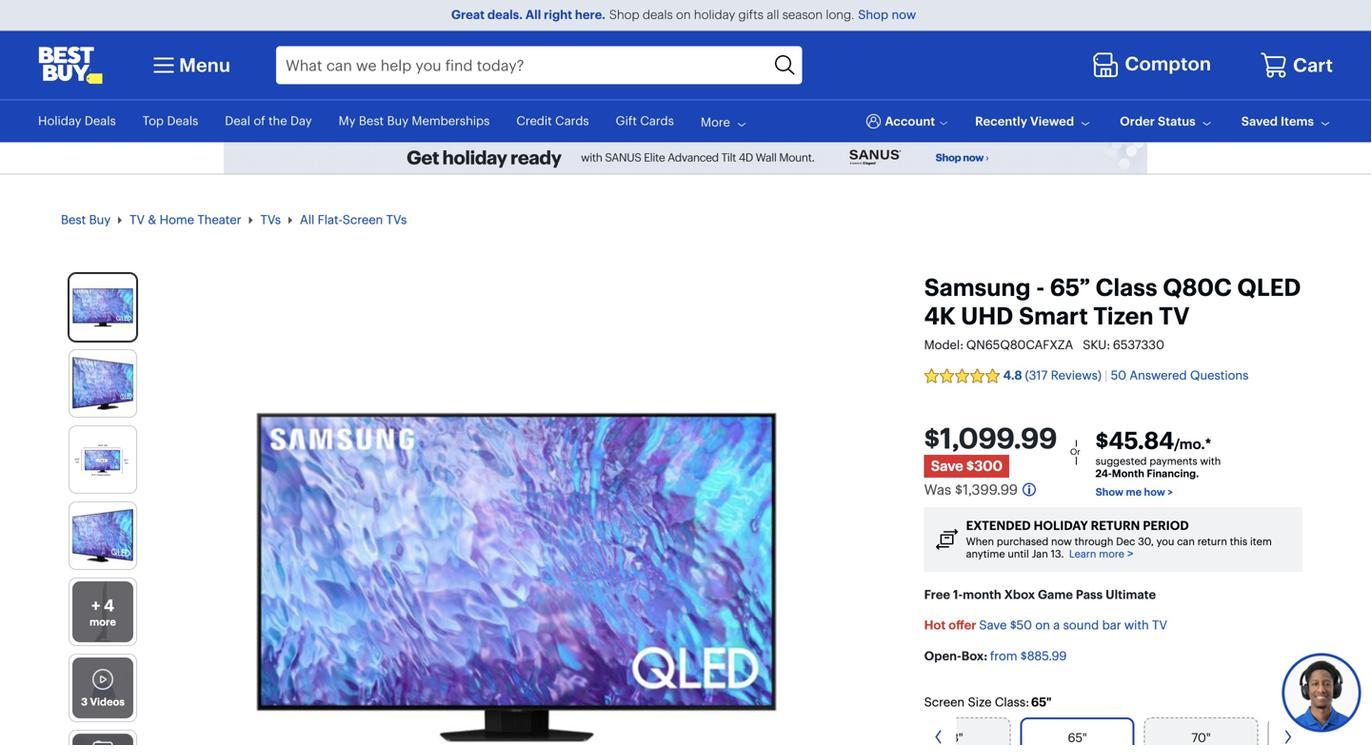 Task type: locate. For each thing, give the bounding box(es) containing it.
buy right 'jude'
[[387, 113, 409, 129]]

4k
[[925, 302, 956, 331]]

class right 65" at the top right of page
[[1096, 273, 1158, 303]]

more
[[701, 115, 731, 130]]

best buy
[[61, 213, 111, 228]]

best buy outlet
[[413, 128, 503, 144]]

screen
[[343, 213, 383, 228], [925, 695, 965, 711]]

videos
[[90, 696, 125, 709]]

recently viewed button
[[976, 113, 1094, 130]]

save up was
[[931, 458, 964, 475]]

2 deals from the left
[[167, 113, 198, 129]]

account button
[[866, 112, 949, 131]]

best buy link
[[61, 213, 111, 228]]

0 horizontal spatial save
[[931, 458, 964, 475]]

holiday
[[1034, 519, 1089, 534]]

0 horizontal spatial on
[[676, 7, 691, 22]]

0 horizontal spatial cards
[[556, 113, 589, 129]]

shop left the deals in the top left of the page
[[610, 7, 640, 22]]

: left 6537330
[[1107, 338, 1111, 353]]

with right bar in the right of the page
[[1125, 618, 1150, 633]]

1 deals from the left
[[85, 113, 116, 129]]

more left "˃"
[[1100, 548, 1125, 561]]

deals for holiday deals
[[85, 113, 116, 129]]

recently
[[976, 114, 1028, 129]]

compton
[[1126, 52, 1212, 75]]

65"
[[1051, 273, 1091, 303]]

on
[[676, 7, 691, 22], [1036, 618, 1051, 633]]

samsung qled tv video 3 minutes 09 seconds image
[[72, 672, 133, 706]]

1 horizontal spatial shop
[[859, 7, 889, 22]]

shop right long.
[[859, 7, 889, 22]]

return
[[1092, 519, 1141, 534]]

extended holiday return period
[[967, 519, 1190, 534]]

0 horizontal spatial gift
[[38, 128, 59, 144]]

buy for best buy business
[[557, 128, 579, 144]]

1 vertical spatial now
[[1052, 535, 1073, 549]]

deals left yes, at the left top
[[85, 113, 116, 129]]

pricing information info image
[[1023, 483, 1037, 497]]

status
[[1158, 114, 1196, 129]]

buy left outlet
[[442, 128, 463, 144]]

1 vertical spatial front zoom. samsung - 65" class q80c qled 4k uhd smart tizen tv. image
[[255, 413, 779, 744]]

1 horizontal spatial all
[[526, 7, 541, 22]]

1 horizontal spatial front zoom. samsung - 65" class q80c qled 4k uhd smart tizen tv. image
[[255, 413, 779, 744]]

dec 30,
[[1117, 535, 1154, 549]]

save
[[931, 458, 964, 475], [980, 618, 1007, 633]]

right
[[544, 7, 573, 22]]

donate to st. jude link
[[281, 128, 387, 144]]

items
[[1281, 114, 1315, 129]]

class right size in the right bottom of the page
[[995, 695, 1026, 711]]

0 horizontal spatial now
[[892, 7, 917, 22]]

now down holiday
[[1052, 535, 1073, 549]]

buy right credit
[[557, 128, 579, 144]]

advertisement region
[[224, 143, 1148, 174]]

1 vertical spatial all
[[300, 213, 315, 228]]

gift cards gift ideas
[[38, 113, 674, 144]]

1 horizontal spatial with
[[1201, 455, 1222, 468]]

yes,
[[120, 128, 143, 144]]

free 1-month xbox game pass ultimate
[[925, 588, 1157, 603]]

save $300
[[931, 458, 1003, 475]]

jude
[[360, 128, 387, 144]]

screen left size in the right bottom of the page
[[925, 695, 965, 711]]

buy left &
[[89, 213, 111, 228]]

all left flat-
[[300, 213, 315, 228]]

all
[[526, 7, 541, 22], [300, 213, 315, 228]]

0 vertical spatial tv
[[130, 213, 145, 228]]

holiday deals
[[38, 113, 116, 129]]

0 vertical spatial front zoom. samsung - 65" class q80c qled 4k uhd smart tizen tv. image
[[72, 289, 133, 327]]

cards inside gift cards gift ideas
[[641, 113, 674, 129]]

my best buy memberships
[[339, 113, 490, 129]]

0 horizontal spatial shop
[[610, 7, 640, 22]]

1 horizontal spatial deals
[[167, 113, 198, 129]]

2 cards from the left
[[641, 113, 674, 129]]

0 vertical spatial all
[[526, 7, 541, 22]]

deals
[[85, 113, 116, 129], [167, 113, 198, 129]]

business
[[582, 128, 632, 144]]

tv left &
[[130, 213, 145, 228]]

questions
[[1191, 368, 1249, 383]]

holiday
[[38, 113, 81, 129]]

you
[[1157, 535, 1175, 549]]

best
[[359, 113, 384, 129], [146, 128, 171, 144], [413, 128, 438, 144], [529, 128, 554, 144], [61, 213, 86, 228]]

65"
[[1032, 695, 1052, 711]]

1 vertical spatial class
[[995, 695, 1026, 711]]

smart
[[1019, 302, 1089, 331]]

0 horizontal spatial deals
[[85, 113, 116, 129]]

$300
[[967, 458, 1003, 475]]

payments
[[1150, 455, 1198, 468]]

buy
[[387, 113, 409, 129], [174, 128, 196, 144], [442, 128, 463, 144], [557, 128, 579, 144], [89, 213, 111, 228]]

0 vertical spatial more
[[1100, 548, 1125, 561]]

1 horizontal spatial more
[[1100, 548, 1125, 561]]

2 shop from the left
[[859, 7, 889, 22]]

0 horizontal spatial class
[[995, 695, 1026, 711]]

3 videos
[[81, 696, 125, 709]]

gifts
[[739, 7, 764, 22]]

1 vertical spatial with
[[1125, 618, 1150, 633]]

alt view zoom 11. samsung - 65" class q80c qled 4k uhd smart tizen tv. image
[[72, 357, 133, 411]]

0 horizontal spatial front zoom. samsung - 65" class q80c qled 4k uhd smart tizen tv. image
[[72, 289, 133, 327]]

game
[[1038, 588, 1074, 603]]

1 horizontal spatial screen
[[925, 695, 965, 711]]

&
[[148, 213, 156, 228]]

tv up 6537330
[[1160, 302, 1190, 331]]

best buy business link
[[529, 128, 632, 144]]

extended holiday return period heading
[[967, 519, 1292, 534]]

>
[[1168, 486, 1174, 499]]

was $1,399.99
[[925, 481, 1019, 499]]

account
[[885, 114, 936, 129]]

on right the deals in the top left of the page
[[676, 7, 691, 22]]

tv & home theater link
[[130, 213, 241, 228]]

on left a
[[1036, 618, 1051, 633]]

1 vertical spatial on
[[1036, 618, 1051, 633]]

that
[[229, 128, 255, 144]]

50
[[1112, 368, 1127, 383]]

alt view zoom 13. samsung - 65" class q80c qled 4k uhd smart tizen tv. image
[[95, 582, 111, 643]]

more
[[1100, 548, 1125, 561], [90, 616, 116, 629]]

0 vertical spatial with
[[1201, 455, 1222, 468]]

buy left sells
[[174, 128, 196, 144]]

credit
[[517, 113, 552, 129]]

$ 45.84 /mo. * suggested payments with 24-month financing. show me how >
[[1096, 426, 1222, 499]]

1 vertical spatial screen
[[925, 695, 965, 711]]

0 vertical spatial save
[[931, 458, 964, 475]]

donate
[[281, 128, 323, 144]]

tvs right theater
[[261, 213, 281, 228]]

now inside when purchased now through dec 30, you can return this item anytime until jan 13.
[[1052, 535, 1073, 549]]

deals right top
[[167, 113, 198, 129]]

1 horizontal spatial now
[[1052, 535, 1073, 549]]

screen down 'jude'
[[343, 213, 383, 228]]

cards for credit cards
[[556, 113, 589, 129]]

all left "right" on the left top of the page
[[526, 7, 541, 22]]

with inside $ 45.84 /mo. * suggested payments with 24-month financing. show me how >
[[1201, 455, 1222, 468]]

1 vertical spatial more
[[90, 616, 116, 629]]

more up samsung qled tv video 3 minutes 09 seconds image
[[90, 616, 116, 629]]

: down uhd
[[961, 338, 964, 353]]

tvs right flat-
[[386, 213, 407, 228]]

of
[[254, 113, 265, 129]]

my
[[339, 113, 356, 129]]

0 vertical spatial class
[[1096, 273, 1158, 303]]

best for best buy outlet
[[413, 128, 438, 144]]

viewed
[[1031, 114, 1075, 129]]

learn more ˃
[[1070, 548, 1134, 561]]

with down *
[[1201, 455, 1222, 468]]

tv down ultimate
[[1153, 618, 1168, 633]]

to
[[326, 128, 338, 144]]

order status
[[1121, 114, 1196, 129]]

save left $50
[[980, 618, 1007, 633]]

$
[[1096, 426, 1109, 456]]

0 vertical spatial screen
[[343, 213, 383, 228]]

tizen
[[1094, 302, 1154, 331]]

1 vertical spatial save
[[980, 618, 1007, 633]]

1 horizontal spatial tvs
[[386, 213, 407, 228]]

samsung
[[925, 273, 1031, 303]]

1 horizontal spatial cards
[[641, 113, 674, 129]]

4.8
[[1004, 368, 1023, 383]]

1 cards from the left
[[556, 113, 589, 129]]

0 vertical spatial on
[[676, 7, 691, 22]]

0 horizontal spatial tvs
[[261, 213, 281, 228]]

$1,399.99
[[956, 481, 1019, 499]]

front zoom. samsung - 65" class q80c qled 4k uhd smart tizen tv. image
[[72, 289, 133, 327], [255, 413, 779, 744]]

suggested
[[1096, 455, 1148, 468]]

*
[[1206, 436, 1212, 453]]

with
[[1201, 455, 1222, 468], [1125, 618, 1150, 633]]

1 vertical spatial tv
[[1160, 302, 1190, 331]]

deal
[[225, 113, 251, 129]]

: left 65"
[[1026, 695, 1030, 711]]

0 horizontal spatial with
[[1125, 618, 1150, 633]]

1 horizontal spatial class
[[1096, 273, 1158, 303]]

now right long.
[[892, 7, 917, 22]]

top deals link
[[143, 113, 198, 129]]



Task type: vqa. For each thing, say whether or not it's contained in the screenshot.
the Recently Viewed
yes



Task type: describe. For each thing, give the bounding box(es) containing it.
4.8 (317 reviews)
[[1004, 368, 1102, 383]]

all flat-screen tvs link
[[300, 213, 407, 228]]

holiday deals link
[[38, 113, 116, 129]]

1 horizontal spatial gift
[[616, 113, 637, 129]]

tvs link
[[261, 213, 281, 228]]

qn65q80cafxza
[[967, 338, 1074, 353]]

bar
[[1103, 618, 1122, 633]]

me
[[1127, 486, 1142, 499]]

free 1-month xbox game pass ultimate button
[[925, 588, 1160, 603]]

all flat-screen tvs
[[300, 213, 407, 228]]

order
[[1121, 114, 1156, 129]]

or
[[1071, 447, 1081, 458]]

donate to st. jude
[[281, 128, 387, 144]]

(317
[[1026, 368, 1048, 383]]

cart icon image
[[1260, 51, 1289, 80]]

anytime
[[967, 548, 1006, 561]]

home
[[160, 213, 194, 228]]

sells
[[199, 128, 226, 144]]

model
[[925, 338, 961, 353]]

24-
[[1096, 467, 1113, 481]]

-
[[1037, 273, 1045, 303]]

best for best buy business
[[529, 128, 554, 144]]

sound
[[1064, 618, 1100, 633]]

here.
[[575, 7, 606, 22]]

1 horizontal spatial save
[[980, 618, 1007, 633]]

1-
[[954, 588, 963, 603]]

best buy help human beacon image
[[1282, 653, 1363, 734]]

alt view zoom 12. samsung - 65" class q80c qled 4k uhd smart tizen tv. image
[[72, 510, 133, 563]]

uhd
[[961, 302, 1014, 331]]

1 horizontal spatial on
[[1036, 618, 1051, 633]]

pass
[[1076, 588, 1103, 603]]

gift cards link
[[616, 113, 674, 129]]

0 vertical spatial now
[[892, 7, 917, 22]]

flat-
[[318, 213, 343, 228]]

from $885.99
[[991, 649, 1067, 664]]

day
[[291, 113, 312, 129]]

until
[[1008, 548, 1030, 561]]

cart link
[[1260, 51, 1334, 80]]

$50
[[1011, 618, 1033, 633]]

2 horizontal spatial :
[[1107, 338, 1111, 353]]

more button
[[701, 114, 750, 131]]

tv inside samsung - 65" class q80c qled 4k uhd smart tizen tv model : qn65q80cafxza sku : 6537330
[[1160, 302, 1190, 331]]

the
[[269, 113, 287, 129]]

0 horizontal spatial all
[[300, 213, 315, 228]]

6537330
[[1114, 338, 1165, 353]]

credit cards link
[[517, 113, 589, 129]]

˃
[[1128, 548, 1134, 561]]

great
[[451, 7, 485, 22]]

memberships
[[412, 113, 490, 129]]

utility element
[[0, 101, 1372, 144]]

0 horizontal spatial more
[[90, 616, 116, 629]]

0 horizontal spatial :
[[961, 338, 964, 353]]

sku
[[1083, 338, 1107, 353]]

cards for gift cards gift ideas
[[641, 113, 674, 129]]

xbox
[[1005, 588, 1036, 603]]

50 answered questions link
[[1112, 368, 1249, 383]]

buy for best buy outlet
[[442, 128, 463, 144]]

recently viewed
[[976, 114, 1075, 129]]

1 tvs from the left
[[261, 213, 281, 228]]

45.84
[[1109, 426, 1175, 456]]

size
[[968, 695, 992, 711]]

month
[[963, 588, 1002, 603]]

jan 13.
[[1032, 548, 1065, 561]]

st.
[[341, 128, 356, 144]]

class inside samsung - 65" class q80c qled 4k uhd smart tizen tv model : qn65q80cafxza sku : 6537330
[[1096, 273, 1158, 303]]

4
[[104, 596, 114, 616]]

deals for top deals
[[167, 113, 198, 129]]

3 videos button
[[70, 656, 136, 722]]

compton button
[[1092, 47, 1217, 83]]

learn
[[1070, 548, 1097, 561]]

can
[[1178, 535, 1196, 549]]

qled
[[1238, 273, 1302, 303]]

screen size class : 65"
[[925, 695, 1052, 711]]

financing.
[[1147, 467, 1200, 481]]

+
[[91, 596, 100, 616]]

holiday
[[694, 7, 736, 22]]

deal of the day link
[[225, 113, 312, 129]]

item
[[1251, 535, 1273, 549]]

menu button
[[149, 50, 231, 81]]

this
[[1231, 535, 1248, 549]]

bestbuy.com image
[[38, 46, 103, 84]]

2 vertical spatial tv
[[1153, 618, 1168, 633]]

was
[[925, 481, 952, 499]]

Type to search. Navigate forward to hear suggestions text field
[[276, 46, 769, 84]]

buy for best buy
[[89, 213, 111, 228]]

my best buy memberships link
[[339, 113, 490, 129]]

2 tvs from the left
[[386, 213, 407, 228]]

open-
[[925, 649, 962, 664]]

menu
[[179, 53, 231, 77]]

ideas
[[63, 128, 93, 144]]

return
[[1198, 535, 1228, 549]]

0 horizontal spatial screen
[[343, 213, 383, 228]]

best for best buy
[[61, 213, 86, 228]]

period
[[1144, 519, 1190, 534]]

deal of the day
[[225, 113, 312, 129]]

saved
[[1242, 114, 1279, 129]]

shop now link
[[855, 7, 920, 22]]

1 shop from the left
[[610, 7, 640, 22]]

hot offer save $50 on a sound bar with tv
[[925, 618, 1168, 633]]

credit cards
[[517, 113, 589, 129]]

cart
[[1294, 53, 1334, 77]]

offer
[[949, 618, 977, 633]]

theater
[[198, 213, 241, 228]]

1 horizontal spatial :
[[1026, 695, 1030, 711]]



